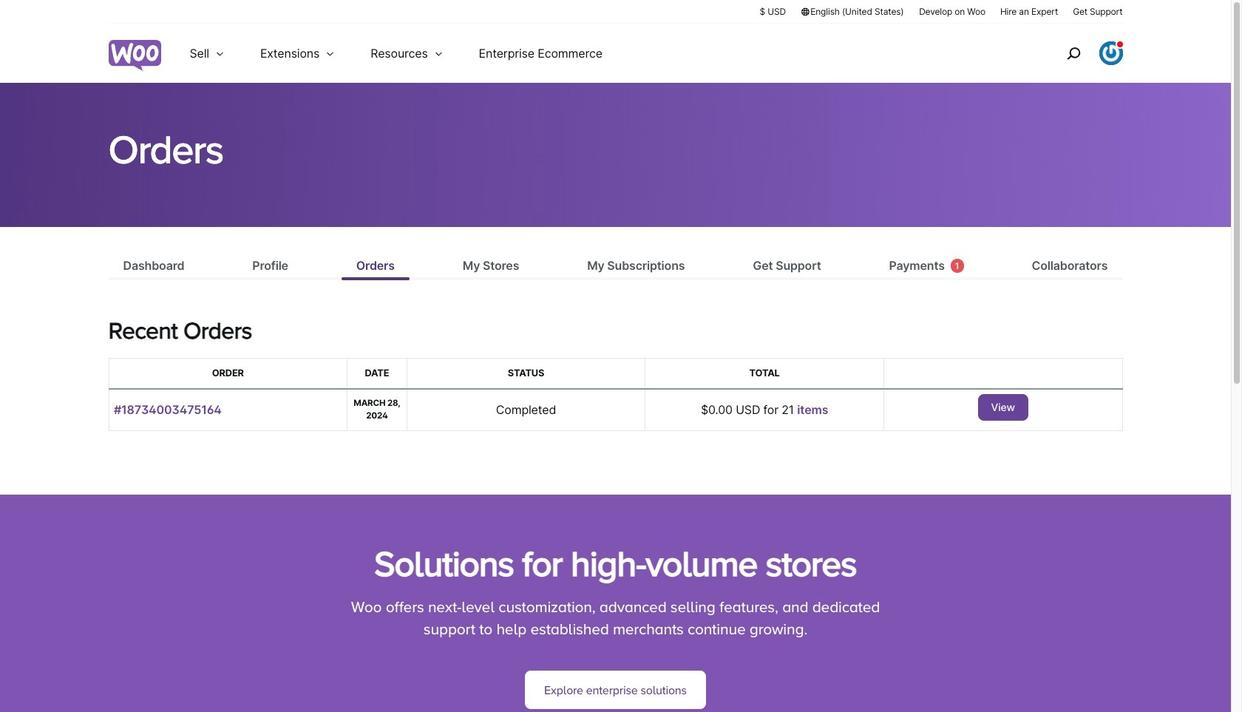 Task type: locate. For each thing, give the bounding box(es) containing it.
open account menu image
[[1099, 41, 1123, 65]]

service navigation menu element
[[1035, 29, 1123, 77]]

search image
[[1061, 41, 1085, 65]]



Task type: vqa. For each thing, say whether or not it's contained in the screenshot.
option
no



